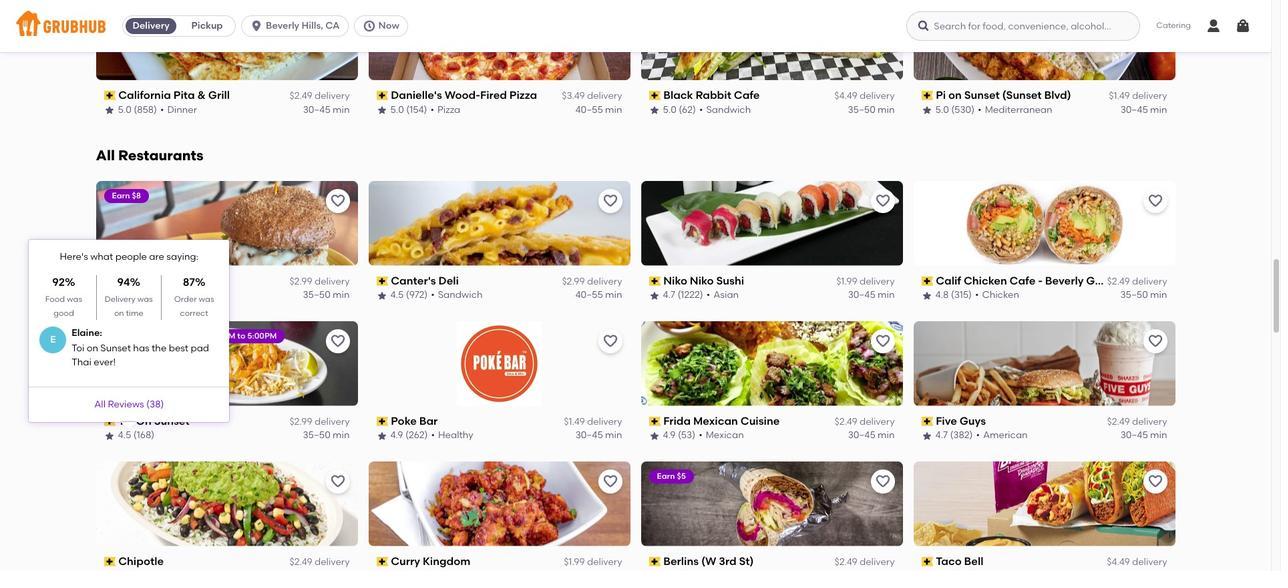 Task type: vqa. For each thing, say whether or not it's contained in the screenshot.
THE CHICKEN related to Calif
yes



Task type: locate. For each thing, give the bounding box(es) containing it.
1 horizontal spatial cafe
[[1010, 274, 1036, 287]]

0 vertical spatial delivery
[[133, 20, 169, 31]]

star icon image left 4.0
[[104, 290, 115, 301]]

4.0
[[118, 290, 131, 301]]

main navigation navigation
[[0, 0, 1271, 52]]

0 horizontal spatial cafe
[[734, 89, 760, 102]]

1 vertical spatial $4.49 delivery
[[1107, 556, 1167, 568]]

$4.49
[[834, 90, 857, 102], [1107, 556, 1130, 568]]

1 horizontal spatial $1.49
[[1109, 90, 1130, 102]]

was up time
[[137, 295, 153, 304]]

was inside 87 order was correct
[[199, 295, 214, 304]]

pi on sunset (sunset blvd)
[[936, 89, 1071, 102]]

4.7 down five
[[935, 430, 948, 441]]

• right (315) on the right of the page
[[975, 290, 979, 301]]

0 horizontal spatial sunset
[[100, 343, 131, 354]]

toi inside the elaine toi on sunset has the best pad thai ever!
[[72, 343, 84, 354]]

• right (530)
[[978, 104, 982, 115]]

0 vertical spatial sandwich
[[706, 104, 751, 115]]

subscription pass image for swingers diner
[[104, 277, 116, 286]]

1 40–55 min from the top
[[575, 104, 622, 115]]

earn $5
[[657, 471, 686, 481]]

subscription pass image for canter's deli
[[376, 277, 388, 286]]

star icon image left 5.0 (62)
[[649, 105, 660, 115]]

• sandwich for rabbit
[[699, 104, 751, 115]]

curry kingdom
[[391, 555, 471, 568]]

0 vertical spatial pizza
[[510, 89, 537, 102]]

1 vertical spatial • sandwich
[[431, 290, 483, 301]]

sunset down the )
[[154, 415, 189, 427]]

delivery down 94
[[105, 295, 135, 304]]

0 horizontal spatial $4.49
[[834, 90, 857, 102]]

0 horizontal spatial sandwich
[[438, 290, 483, 301]]

1 vertical spatial sandwich
[[438, 290, 483, 301]]

was for 94
[[137, 295, 153, 304]]

fired
[[480, 89, 507, 102]]

your
[[144, 331, 161, 341]]

delivery for poke bar
[[587, 416, 622, 428]]

$1.49
[[1109, 90, 1130, 102], [564, 416, 585, 428]]

subscription pass image for berlins (w 3rd st)
[[649, 557, 661, 566]]

• sandwich down rabbit
[[699, 104, 751, 115]]

4.7 for five guys
[[935, 430, 948, 441]]

star icon image left 4.7 (1222)
[[649, 290, 660, 301]]

subscription pass image left niko niko sushi
[[649, 277, 661, 286]]

cafe left -
[[1010, 274, 1036, 287]]

star icon image
[[104, 105, 115, 115], [376, 105, 387, 115], [649, 105, 660, 115], [921, 105, 932, 115], [104, 290, 115, 301], [376, 290, 387, 301], [649, 290, 660, 301], [921, 290, 932, 301], [104, 431, 115, 441], [376, 431, 387, 441], [649, 431, 660, 441], [921, 431, 932, 441]]

$1.49 delivery for poke bar
[[564, 416, 622, 428]]

1 vertical spatial 4.7
[[935, 430, 948, 441]]

• for deli
[[431, 290, 435, 301]]

subscription pass image left danielle's
[[376, 91, 388, 100]]

1 vertical spatial $1.49
[[564, 416, 585, 428]]

berlins (w 3rd st)
[[663, 555, 754, 568]]

$2.99
[[290, 276, 312, 287], [562, 276, 585, 287], [290, 416, 312, 428]]

taco bell logo image
[[913, 461, 1175, 546]]

sunset
[[964, 89, 1000, 102], [100, 343, 131, 354], [154, 415, 189, 427]]

subscription pass image for danielle's wood-fired pizza
[[376, 91, 388, 100]]

pizza right fired
[[510, 89, 537, 102]]

4.7 left (1222)
[[663, 290, 675, 301]]

4.5 for 4.5 (168)
[[118, 430, 131, 441]]

4.5 left (972)
[[390, 290, 404, 301]]

subscription pass image left 'curry'
[[376, 557, 388, 566]]

danielle's wood-fired pizza
[[391, 89, 537, 102]]

4.8
[[935, 290, 949, 301]]

$2.49 delivery for berlins (w 3rd st)
[[835, 556, 895, 568]]

1 4.9 from the left
[[390, 430, 403, 441]]

1 vertical spatial 40–55
[[575, 290, 603, 301]]

5.0
[[118, 104, 132, 115], [390, 104, 404, 115], [663, 104, 677, 115], [935, 104, 949, 115]]

• sandwich for deli
[[431, 290, 483, 301]]

star icon image for five guys
[[921, 431, 932, 441]]

2 vertical spatial sunset
[[154, 415, 189, 427]]

1 vertical spatial on
[[114, 308, 124, 318]]

0 vertical spatial mexican
[[693, 415, 738, 427]]

(168)
[[133, 430, 154, 441]]

on left time
[[114, 308, 124, 318]]

1 vertical spatial all
[[94, 399, 106, 410]]

was inside '94 delivery was on time'
[[137, 295, 153, 304]]

• mediterranean
[[978, 104, 1052, 115]]

toi on sunset
[[118, 415, 189, 427]]

1 vertical spatial chicken
[[982, 290, 1019, 301]]

star icon image left 4.9 (53)
[[649, 431, 660, 441]]

1 vertical spatial $4.49
[[1107, 556, 1130, 568]]

1 vertical spatial $1.49 delivery
[[564, 416, 622, 428]]

• right (62)
[[699, 104, 703, 115]]

$2.99 delivery for canter's deli
[[562, 276, 622, 287]]

pizza down wood-
[[438, 104, 460, 115]]

five guys logo image
[[913, 321, 1175, 406]]

0 horizontal spatial pizza
[[438, 104, 460, 115]]

delivery for toi on sunset
[[315, 416, 350, 428]]

curry kingdom logo image
[[368, 461, 630, 546]]

$2.49 for california pita & grill
[[290, 90, 312, 102]]

sunset for on
[[154, 415, 189, 427]]

• right (11)
[[150, 290, 154, 301]]

sunset for on
[[964, 89, 1000, 102]]

off
[[131, 331, 142, 341]]

4.9 down poke
[[390, 430, 403, 441]]

0 horizontal spatial $1.99
[[564, 556, 585, 568]]

min for niko niko sushi
[[878, 290, 895, 301]]

subscription pass image
[[376, 91, 388, 100], [921, 91, 933, 100], [921, 277, 933, 286], [104, 417, 116, 426], [649, 557, 661, 566], [921, 557, 933, 566]]

• right (858)
[[160, 104, 164, 115]]

danielle's wood-fired pizza logo image
[[368, 0, 630, 80]]

• american
[[976, 430, 1028, 441]]

toi down reviews
[[118, 415, 133, 427]]

1 vertical spatial cafe
[[1010, 274, 1036, 287]]

0 horizontal spatial $1.49
[[564, 416, 585, 428]]

subscription pass image left five
[[921, 417, 933, 426]]

star icon image left 4.5 (972)
[[376, 290, 387, 301]]

subscription pass image left frida
[[649, 417, 661, 426]]

sandwich down rabbit
[[706, 104, 751, 115]]

cafe right rabbit
[[734, 89, 760, 102]]

$1.99 delivery for niko niko sushi
[[836, 276, 895, 287]]

delivery for calif chicken cafe - beverly grove
[[1132, 276, 1167, 287]]

• for bar
[[431, 430, 435, 441]]

hills,
[[302, 20, 323, 31]]

0 horizontal spatial niko
[[663, 274, 687, 287]]

0 horizontal spatial toi
[[72, 343, 84, 354]]

(62)
[[679, 104, 696, 115]]

0 vertical spatial • sandwich
[[699, 104, 751, 115]]

(262)
[[405, 430, 428, 441]]

4.9 for frida mexican cuisine
[[663, 430, 676, 441]]

25%
[[112, 331, 129, 341]]

1 horizontal spatial $4.49
[[1107, 556, 1130, 568]]

• for wood-
[[431, 104, 434, 115]]

niko
[[663, 274, 687, 287], [690, 274, 714, 287]]

rabbit
[[696, 89, 731, 102]]

subscription pass image left poke
[[376, 417, 388, 426]]

1 horizontal spatial sandwich
[[706, 104, 751, 115]]

beverly hills, ca button
[[241, 15, 354, 37]]

(sunset
[[1002, 89, 1042, 102]]

5.0 (858)
[[118, 104, 157, 115]]

1 vertical spatial 40–55 min
[[575, 290, 622, 301]]

to
[[237, 331, 245, 341]]

2 vertical spatial on
[[87, 343, 98, 354]]

delivery for black rabbit cafe
[[860, 90, 895, 102]]

0 vertical spatial $1.49
[[1109, 90, 1130, 102]]

poke bar
[[391, 415, 438, 427]]

(858)
[[134, 104, 157, 115]]

subscription pass image left pi
[[921, 91, 933, 100]]

0 horizontal spatial $1.99 delivery
[[564, 556, 622, 568]]

(11)
[[134, 290, 147, 301]]

subscription pass image for five guys
[[921, 417, 933, 426]]

1 horizontal spatial niko
[[690, 274, 714, 287]]

2 40–55 min from the top
[[575, 290, 622, 301]]

svg image
[[1206, 18, 1222, 34], [1235, 18, 1251, 34], [362, 19, 376, 33], [917, 19, 931, 33]]

40–55 for niko
[[575, 290, 603, 301]]

min for danielle's wood-fired pizza
[[605, 104, 622, 115]]

star icon image for canter's deli
[[376, 290, 387, 301]]

was up good
[[67, 295, 82, 304]]

subscription pass image left california
[[104, 91, 116, 100]]

sunset inside the elaine toi on sunset has the best pad thai ever!
[[100, 343, 131, 354]]

0 vertical spatial 4.7
[[663, 290, 675, 301]]

0 vertical spatial cafe
[[734, 89, 760, 102]]

people
[[115, 251, 147, 263]]

1 vertical spatial $1.99
[[564, 556, 585, 568]]

0 horizontal spatial • sandwich
[[431, 290, 483, 301]]

1 horizontal spatial sunset
[[154, 415, 189, 427]]

• down guys
[[976, 430, 980, 441]]

save this restaurant image for mexican
[[875, 333, 891, 349]]

• right (972)
[[431, 290, 435, 301]]

1 horizontal spatial on
[[114, 308, 124, 318]]

min for pi on sunset (sunset blvd)
[[1150, 104, 1167, 115]]

$2.49 for berlins (w 3rd st)
[[835, 556, 857, 568]]

5.0 left (858)
[[118, 104, 132, 115]]

0 vertical spatial toi
[[72, 343, 84, 354]]

all restaurants
[[96, 147, 204, 164]]

• right (154)
[[431, 104, 434, 115]]

niko up 4.7 (1222)
[[663, 274, 687, 287]]

0 horizontal spatial $4.49 delivery
[[834, 90, 895, 102]]

0 vertical spatial $4.49
[[834, 90, 857, 102]]

chicken down the calif chicken cafe - beverly grove
[[982, 290, 1019, 301]]

save this restaurant image for bar
[[602, 333, 618, 349]]

30–45 min for &
[[303, 104, 350, 115]]

• sandwich down deli
[[431, 290, 483, 301]]

4.7 for niko niko sushi
[[663, 290, 675, 301]]

0 horizontal spatial was
[[67, 295, 82, 304]]

beverly inside button
[[266, 20, 299, 31]]

$2.99 delivery
[[290, 276, 350, 287], [562, 276, 622, 287], [290, 416, 350, 428]]

subscription pass image left canter's
[[376, 277, 388, 286]]

2 horizontal spatial on
[[949, 89, 962, 102]]

beverly right svg icon
[[266, 20, 299, 31]]

subscription pass image left chipotle
[[104, 557, 116, 566]]

35–50 for calif chicken cafe - beverly grove
[[1120, 290, 1148, 301]]

best
[[169, 343, 188, 354]]

star icon image left 4.8
[[921, 290, 932, 301]]

0 vertical spatial $1.99 delivery
[[836, 276, 895, 287]]

• healthy
[[431, 430, 473, 441]]

poke
[[391, 415, 417, 427]]

1 horizontal spatial $1.99
[[836, 276, 857, 287]]

0 horizontal spatial beverly
[[266, 20, 299, 31]]

$8
[[132, 5, 141, 15], [949, 5, 959, 15], [132, 191, 141, 200]]

1 horizontal spatial $1.99 delivery
[[836, 276, 895, 287]]

five
[[936, 415, 957, 427]]

save this restaurant image
[[1147, 7, 1163, 23], [875, 193, 891, 209], [602, 333, 618, 349], [875, 333, 891, 349], [1147, 333, 1163, 349], [330, 473, 346, 489]]

0 vertical spatial $1.49 delivery
[[1109, 90, 1167, 102]]

1 horizontal spatial toi
[[118, 415, 133, 427]]

2 was from the left
[[137, 295, 153, 304]]

beverly right -
[[1045, 274, 1084, 287]]

3 5.0 from the left
[[663, 104, 677, 115]]

delivery left "pickup"
[[133, 20, 169, 31]]

on down elaine on the left
[[87, 343, 98, 354]]

4.9 for poke bar
[[390, 430, 403, 441]]

was up the correct
[[199, 295, 214, 304]]

from
[[186, 331, 204, 341]]

berlins (w 3rd st)  logo image
[[641, 461, 903, 546]]

delivery button
[[123, 15, 179, 37]]

35–50 for black rabbit cafe
[[848, 104, 876, 115]]

now
[[378, 20, 399, 31]]

all left 'restaurants'
[[96, 147, 115, 164]]

2 5.0 from the left
[[390, 104, 404, 115]]

star icon image left 4.7 (382)
[[921, 431, 932, 441]]

0 vertical spatial $4.49 delivery
[[834, 90, 895, 102]]

2 horizontal spatial sunset
[[964, 89, 1000, 102]]

0 vertical spatial $1.99
[[836, 276, 857, 287]]

mexican up • mexican on the bottom right of the page
[[693, 415, 738, 427]]

0 horizontal spatial 4.5
[[118, 430, 131, 441]]

30–45 min for sunset
[[1121, 104, 1167, 115]]

35–50 for toi on sunset
[[303, 430, 330, 441]]

good
[[54, 308, 74, 318]]

all inside "tooltip"
[[94, 399, 106, 410]]

star icon image for danielle's wood-fired pizza
[[376, 105, 387, 115]]

on right pi
[[949, 89, 962, 102]]

time
[[126, 308, 143, 318]]

$2.99 for toi on sunset
[[290, 416, 312, 428]]

3 was from the left
[[199, 295, 214, 304]]

0 vertical spatial chicken
[[964, 274, 1007, 287]]

1 horizontal spatial was
[[137, 295, 153, 304]]

0 horizontal spatial 4.7
[[663, 290, 675, 301]]

e
[[50, 334, 56, 345]]

5.0 (154)
[[390, 104, 427, 115]]

star icon image left 4.5 (168)
[[104, 431, 115, 441]]

0 horizontal spatial 4.9
[[390, 430, 403, 441]]

0 vertical spatial sunset
[[964, 89, 1000, 102]]

0 horizontal spatial $1.49 delivery
[[564, 416, 622, 428]]

$2.49 delivery for five guys
[[1107, 416, 1167, 428]]

1 vertical spatial toi
[[118, 415, 133, 427]]

was for 87
[[199, 295, 214, 304]]

0 horizontal spatial on
[[87, 343, 98, 354]]

1 40–55 from the top
[[575, 104, 603, 115]]

star icon image left 5.0 (530)
[[921, 105, 932, 115]]

0 vertical spatial all
[[96, 147, 115, 164]]

subscription pass image for california pita & grill
[[104, 91, 116, 100]]

subscription pass image left 94
[[104, 277, 116, 286]]

1 vertical spatial 4.5
[[118, 430, 131, 441]]

$1.49 delivery
[[1109, 90, 1167, 102], [564, 416, 622, 428]]

svg image
[[250, 19, 263, 33]]

niko up (1222)
[[690, 274, 714, 287]]

94 delivery was on time
[[105, 276, 153, 318]]

calif chicken cafe - beverly grove logo image
[[913, 181, 1175, 266]]

chicken up • chicken
[[964, 274, 1007, 287]]

subscription pass image
[[104, 91, 116, 100], [649, 91, 661, 100], [104, 277, 116, 286], [376, 277, 388, 286], [649, 277, 661, 286], [376, 417, 388, 426], [649, 417, 661, 426], [921, 417, 933, 426], [104, 557, 116, 566], [376, 557, 388, 566]]

1 horizontal spatial 4.9
[[663, 430, 676, 441]]

mexican
[[693, 415, 738, 427], [706, 430, 744, 441]]

$2.49
[[290, 90, 312, 102], [1107, 276, 1130, 287], [835, 416, 857, 428], [1107, 416, 1130, 428], [290, 556, 312, 568], [835, 556, 857, 568]]

niko niko sushi
[[663, 274, 744, 287]]

4.9 (262)
[[390, 430, 428, 441]]

• breakfast
[[150, 290, 200, 301]]

1 was from the left
[[67, 295, 82, 304]]

star icon image left the 5.0 (858) at the top
[[104, 105, 115, 115]]

star icon image for pi on sunset (sunset blvd)
[[921, 105, 932, 115]]

1 vertical spatial pizza
[[438, 104, 460, 115]]

subscription pass image down reviews
[[104, 417, 116, 426]]

4.5 (972)
[[390, 290, 428, 301]]

30–45 for sunset
[[1121, 104, 1148, 115]]

1 horizontal spatial beverly
[[1045, 274, 1084, 287]]

)
[[161, 399, 164, 410]]

1 vertical spatial delivery
[[105, 295, 135, 304]]

subscription pass image left taco
[[921, 557, 933, 566]]

earn
[[112, 5, 130, 15], [929, 5, 948, 15], [112, 191, 130, 200], [657, 471, 675, 481]]

$5
[[677, 471, 686, 481]]

save this restaurant image
[[330, 7, 346, 23], [330, 193, 346, 209], [602, 193, 618, 209], [1147, 193, 1163, 209], [330, 333, 346, 349], [602, 473, 618, 489], [875, 473, 891, 489], [1147, 473, 1163, 489]]

1 vertical spatial $1.99 delivery
[[564, 556, 622, 568]]

delivery
[[133, 20, 169, 31], [105, 295, 135, 304]]

$2.49 delivery for calif chicken cafe - beverly grove
[[1107, 276, 1167, 287]]

• asian
[[707, 290, 739, 301]]

0 vertical spatial beverly
[[266, 20, 299, 31]]

30–45
[[303, 104, 330, 115], [1121, 104, 1148, 115], [848, 290, 876, 301], [576, 430, 603, 441], [848, 430, 876, 441], [1121, 430, 1148, 441]]

min for toi on sunset
[[333, 430, 350, 441]]

4.9 down frida
[[663, 430, 676, 441]]

1 5.0 from the left
[[118, 104, 132, 115]]

1 niko from the left
[[663, 274, 687, 287]]

1 vertical spatial sunset
[[100, 343, 131, 354]]

all left reviews
[[94, 399, 106, 410]]

1 vertical spatial mexican
[[706, 430, 744, 441]]

4.5 left (168)
[[118, 430, 131, 441]]

chicken for •
[[982, 290, 1019, 301]]

5.0 down black
[[663, 104, 677, 115]]

healthy
[[438, 430, 473, 441]]

$2.99 delivery for swingers diner
[[290, 276, 350, 287]]

1 horizontal spatial 4.7
[[935, 430, 948, 441]]

delivery for swingers diner
[[315, 276, 350, 287]]

87
[[183, 276, 195, 288]]

star icon image for black rabbit cafe
[[649, 105, 660, 115]]

• for on
[[978, 104, 982, 115]]

35–50 for swingers diner
[[303, 290, 330, 301]]

0 vertical spatial 40–55 min
[[575, 104, 622, 115]]

$2.49 delivery for frida mexican cuisine
[[835, 416, 895, 428]]

$4.49 for taco bell
[[1107, 556, 1130, 568]]

• for chicken
[[975, 290, 979, 301]]

• down niko niko sushi
[[707, 290, 710, 301]]

mexican down frida mexican cuisine
[[706, 430, 744, 441]]

star icon image left 5.0 (154)
[[376, 105, 387, 115]]

• down bar
[[431, 430, 435, 441]]

1 horizontal spatial $4.49 delivery
[[1107, 556, 1167, 568]]

subscription pass image left calif
[[921, 277, 933, 286]]

was inside 92 food was good
[[67, 295, 82, 304]]

1 horizontal spatial • sandwich
[[699, 104, 751, 115]]

0 vertical spatial 4.5
[[390, 290, 404, 301]]

delivery for canter's deli
[[587, 276, 622, 287]]

sandwich down deli
[[438, 290, 483, 301]]

subscription pass image left berlins
[[649, 557, 661, 566]]

30–45 for cuisine
[[848, 430, 876, 441]]

earn for california pita & grill
[[112, 5, 130, 15]]

1 horizontal spatial 4.5
[[390, 290, 404, 301]]

sunset up (530)
[[964, 89, 1000, 102]]

black rabbit cafe
[[663, 89, 760, 102]]

2 4.9 from the left
[[663, 430, 676, 441]]

Search for food, convenience, alcohol... search field
[[907, 11, 1140, 41]]

0 vertical spatial on
[[949, 89, 962, 102]]

4 5.0 from the left
[[935, 104, 949, 115]]

toi up thai
[[72, 343, 84, 354]]

2 40–55 from the top
[[575, 290, 603, 301]]

subscription pass image for poke bar
[[376, 417, 388, 426]]

2 horizontal spatial was
[[199, 295, 214, 304]]

1 horizontal spatial $1.49 delivery
[[1109, 90, 1167, 102]]

40–55 for black
[[575, 104, 603, 115]]

star icon image left '4.9 (262)'
[[376, 431, 387, 441]]

correct
[[180, 308, 208, 318]]

4.9 (53)
[[663, 430, 695, 441]]

• right (53)
[[699, 430, 702, 441]]

subscription pass image left black
[[649, 91, 661, 100]]

0 vertical spatial 40–55
[[575, 104, 603, 115]]

taco
[[936, 555, 962, 568]]

• pizza
[[431, 104, 460, 115]]

save this restaurant image for niko
[[875, 193, 891, 209]]

grove
[[1086, 274, 1118, 287]]

(1222)
[[678, 290, 703, 301]]

save this restaurant button
[[326, 3, 350, 27], [1143, 3, 1167, 27], [326, 189, 350, 213], [598, 189, 622, 213], [871, 189, 895, 213], [1143, 189, 1167, 213], [326, 329, 350, 353], [598, 329, 622, 353], [871, 329, 895, 353], [1143, 329, 1167, 353], [326, 469, 350, 493], [598, 469, 622, 493], [871, 469, 895, 493], [1143, 469, 1167, 493]]

4.5 (168)
[[118, 430, 154, 441]]

swingers diner
[[118, 274, 197, 287]]

5.0 left (154)
[[390, 104, 404, 115]]

5.0 down pi
[[935, 104, 949, 115]]

1 horizontal spatial pizza
[[510, 89, 537, 102]]

(530)
[[951, 104, 975, 115]]

poke bar logo image
[[457, 321, 542, 406]]

sunset down 25%
[[100, 343, 131, 354]]

tooltip
[[29, 240, 229, 430]]

pita
[[174, 89, 195, 102]]

• mexican
[[699, 430, 744, 441]]



Task type: describe. For each thing, give the bounding box(es) containing it.
black rabbit cafe logo image
[[641, 0, 903, 80]]

all for all restaurants
[[96, 147, 115, 164]]

35–50 min for swingers diner
[[303, 290, 350, 301]]

thai
[[72, 356, 91, 368]]

delivery for pi on sunset (sunset blvd)
[[1132, 90, 1167, 102]]

min for black rabbit cafe
[[878, 104, 895, 115]]

on inside the elaine toi on sunset has the best pad thai ever!
[[87, 343, 98, 354]]

ever!
[[94, 356, 116, 368]]

• for guys
[[976, 430, 980, 441]]

$3.49 delivery
[[562, 90, 622, 102]]

sandwich for rabbit
[[706, 104, 751, 115]]

35–50 min for calif chicken cafe - beverly grove
[[1120, 290, 1167, 301]]

now button
[[354, 15, 413, 37]]

was for 92
[[67, 295, 82, 304]]

canter's deli logo image
[[368, 181, 630, 266]]

kingdom
[[423, 555, 471, 568]]

$2.99 for canter's deli
[[562, 276, 585, 287]]

4.8 (315)
[[935, 290, 972, 301]]

asian
[[714, 290, 739, 301]]

4.0 (11)
[[118, 290, 147, 301]]

4.7 (382)
[[935, 430, 973, 441]]

guys
[[960, 415, 986, 427]]

diner
[[169, 274, 197, 287]]

here's
[[60, 251, 88, 263]]

taco bell
[[936, 555, 984, 568]]

mediterranean
[[985, 104, 1052, 115]]

(972)
[[406, 290, 428, 301]]

chipotle
[[118, 555, 164, 568]]

• dinner
[[160, 104, 197, 115]]

$2.49 delivery for california pita & grill
[[290, 90, 350, 102]]

mexican for frida
[[693, 415, 738, 427]]

min for frida mexican cuisine
[[878, 430, 895, 441]]

subscription pass image for toi on sunset
[[104, 417, 116, 426]]

$8 for sunset
[[949, 5, 959, 15]]

pickup button
[[179, 15, 235, 37]]

breakfast
[[157, 290, 200, 301]]

pi
[[936, 89, 946, 102]]

35–50 min for black rabbit cafe
[[848, 104, 895, 115]]

30–45 min for cuisine
[[848, 430, 895, 441]]

min for five guys
[[1150, 430, 1167, 441]]

on inside '94 delivery was on time'
[[114, 308, 124, 318]]

94
[[117, 276, 130, 288]]

(w
[[701, 555, 716, 568]]

swingers diner logo image
[[96, 181, 358, 266]]

87 order was correct
[[174, 276, 214, 318]]

california
[[118, 89, 171, 102]]

niko niko sushi logo image
[[641, 181, 903, 266]]

cafe for rabbit
[[734, 89, 760, 102]]

delivery for niko niko sushi
[[860, 276, 895, 287]]

delivery for chipotle
[[315, 556, 350, 568]]

five guys
[[936, 415, 986, 427]]

$1.99 for curry kingdom
[[564, 556, 585, 568]]

5.0 (62)
[[663, 104, 696, 115]]

canter's deli
[[391, 274, 459, 287]]

40–55 min for niko niko sushi
[[575, 290, 622, 301]]

5.0 for pi
[[935, 104, 949, 115]]

min for california pita & grill
[[333, 104, 350, 115]]

delivery for california pita & grill
[[315, 90, 350, 102]]

$2.49 for chipotle
[[290, 556, 312, 568]]

92
[[52, 276, 65, 288]]

cafe for chicken
[[1010, 274, 1036, 287]]

chipotle logo image
[[96, 461, 358, 546]]

star icon image for swingers diner
[[104, 290, 115, 301]]

delivery for five guys
[[1132, 416, 1167, 428]]

delivery for taco bell
[[1132, 556, 1167, 568]]

(382)
[[950, 430, 973, 441]]

$1.99 delivery for curry kingdom
[[564, 556, 622, 568]]

frida mexican cuisine logo image
[[641, 321, 903, 406]]

$1.49 delivery for pi on sunset (sunset blvd)
[[1109, 90, 1167, 102]]

delivery inside button
[[133, 20, 169, 31]]

deli
[[439, 274, 459, 287]]

$2.49 for five guys
[[1107, 416, 1130, 428]]

30–45 min for sushi
[[848, 290, 895, 301]]

star icon image for poke bar
[[376, 431, 387, 441]]

$4.49 for black rabbit cafe
[[834, 90, 857, 102]]

5.0 for black
[[663, 104, 677, 115]]

delivery inside '94 delivery was on time'
[[105, 295, 135, 304]]

subscription pass image for pi on sunset (sunset blvd)
[[921, 91, 933, 100]]

35–50 min for toi on sunset
[[303, 430, 350, 441]]

american
[[983, 430, 1028, 441]]

elaine
[[72, 327, 100, 339]]

min for canter's deli
[[605, 290, 622, 301]]

all for all reviews ( 38 )
[[94, 399, 106, 410]]

earn $8 for &
[[112, 5, 141, 15]]

1 vertical spatial beverly
[[1045, 274, 1084, 287]]

on
[[136, 415, 151, 427]]

pickup
[[191, 20, 223, 31]]

mexican for •
[[706, 430, 744, 441]]

cuisine
[[741, 415, 780, 427]]

5.0 for danielle's
[[390, 104, 404, 115]]

earn for berlins (w 3rd st)
[[657, 471, 675, 481]]

delivery for frida mexican cuisine
[[860, 416, 895, 428]]

california pita & grill logo image
[[96, 0, 358, 80]]

&
[[197, 89, 206, 102]]

pi on sunset (sunset blvd) logo image
[[913, 0, 1175, 80]]

pad
[[191, 343, 209, 354]]

min for poke bar
[[605, 430, 622, 441]]

(
[[146, 399, 150, 410]]

wood-
[[445, 89, 480, 102]]

subscription pass image for calif chicken cafe - beverly grove
[[921, 277, 933, 286]]

danielle's
[[391, 89, 442, 102]]

frida mexican cuisine
[[663, 415, 780, 427]]

delivery for danielle's wood-fired pizza
[[587, 90, 622, 102]]

tooltip containing 92
[[29, 240, 229, 430]]

calif chicken cafe - beverly grove
[[936, 274, 1118, 287]]

4.5 for 4.5 (972)
[[390, 290, 404, 301]]

order
[[163, 331, 184, 341]]

subscription pass image for frida mexican cuisine
[[649, 417, 661, 426]]

subscription pass image for black rabbit cafe
[[649, 91, 661, 100]]

bar
[[419, 415, 438, 427]]

star icon image for niko niko sushi
[[649, 290, 660, 301]]

$2.99 delivery for toi on sunset
[[290, 416, 350, 428]]

what
[[90, 251, 113, 263]]

chicken for calif
[[964, 274, 1007, 287]]

5:00pm
[[247, 331, 277, 341]]

grill
[[208, 89, 230, 102]]

• for mexican
[[699, 430, 702, 441]]

25% off your order from 2:00pm to 5:00pm
[[112, 331, 277, 341]]

subscription pass image for niko niko sushi
[[649, 277, 661, 286]]

40–55 min for black rabbit cafe
[[575, 104, 622, 115]]

earn for swingers diner
[[112, 191, 130, 200]]

(53)
[[678, 430, 695, 441]]

$4.49 delivery for taco bell
[[1107, 556, 1167, 568]]

$2.49 delivery for chipotle
[[290, 556, 350, 568]]

earn $8 for sunset
[[929, 5, 959, 15]]

2 niko from the left
[[690, 274, 714, 287]]

$1.49 for poke bar
[[564, 416, 585, 428]]

2:00pm
[[206, 331, 235, 341]]

92 food was good
[[45, 276, 82, 318]]

are
[[149, 251, 164, 263]]

• for rabbit
[[699, 104, 703, 115]]

$2.49 for frida mexican cuisine
[[835, 416, 857, 428]]

5.0 for california
[[118, 104, 132, 115]]

frida
[[663, 415, 691, 427]]

curry
[[391, 555, 420, 568]]

reviews
[[108, 399, 144, 410]]

delivery for curry kingdom
[[587, 556, 622, 568]]

(315)
[[951, 290, 972, 301]]

$4.49 delivery for black rabbit cafe
[[834, 90, 895, 102]]

$8 for &
[[132, 5, 141, 15]]

svg image inside now button
[[362, 19, 376, 33]]

ca
[[325, 20, 340, 31]]

black
[[663, 89, 693, 102]]

restaurants
[[118, 147, 204, 164]]

toi on sunset logo image
[[96, 321, 358, 406]]

st)
[[739, 555, 754, 568]]

5.0 (530)
[[935, 104, 975, 115]]

(154)
[[406, 104, 427, 115]]

$1.49 for pi on sunset (sunset blvd)
[[1109, 90, 1130, 102]]

catering
[[1156, 21, 1191, 30]]

delivery for berlins (w 3rd st)
[[860, 556, 895, 568]]

• chicken
[[975, 290, 1019, 301]]

here's what people are saying:
[[60, 251, 198, 263]]

star icon image for california pita & grill
[[104, 105, 115, 115]]



